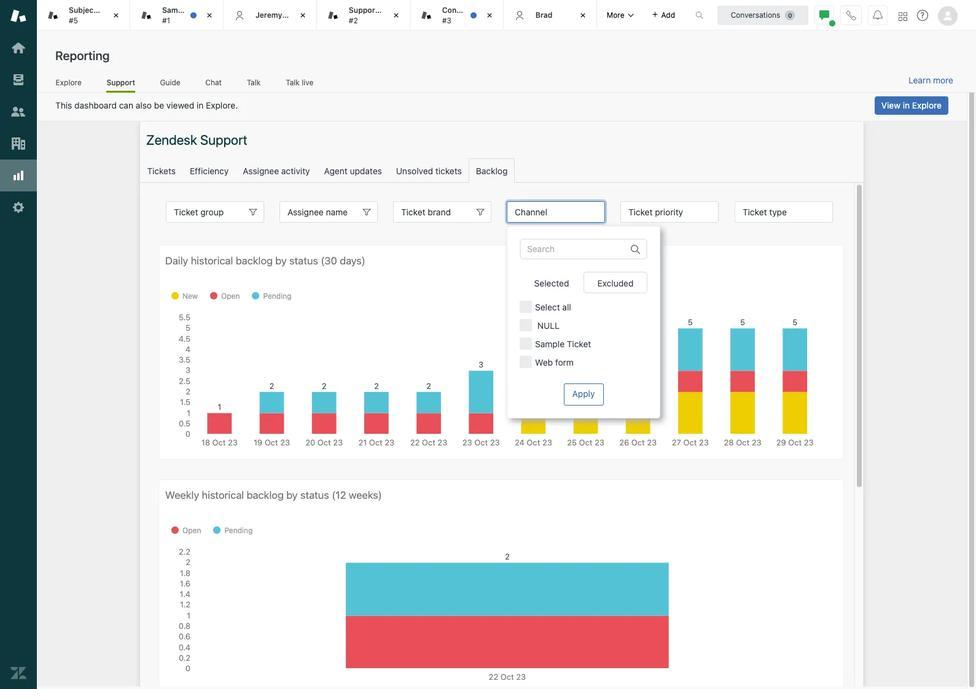 Task type: describe. For each thing, give the bounding box(es) containing it.
dashboard
[[74, 100, 117, 111]]

get started image
[[10, 40, 26, 56]]

4 close image from the left
[[390, 9, 402, 22]]

learn
[[909, 75, 931, 85]]

learn more
[[909, 75, 953, 85]]

tab containing contact
[[410, 0, 504, 31]]

this
[[55, 100, 72, 111]]

zendesk support image
[[10, 8, 26, 24]]

#5
[[69, 16, 78, 25]]

view in explore button
[[875, 96, 949, 115]]

learn more link
[[909, 75, 953, 86]]

subject
[[69, 6, 96, 15]]

support outreach #2
[[349, 6, 414, 25]]

#2
[[349, 16, 358, 25]]

5 close image from the left
[[483, 9, 496, 22]]

talk live link
[[285, 78, 314, 91]]

add
[[661, 10, 675, 19]]

contact
[[442, 6, 471, 15]]

line
[[98, 6, 114, 15]]

main element
[[0, 0, 37, 690]]

support link
[[107, 78, 135, 93]]

view
[[881, 100, 901, 111]]

jeremy miller
[[256, 10, 304, 20]]

support for support
[[107, 78, 135, 87]]

viewed
[[166, 100, 194, 111]]

jeremy miller tab
[[224, 0, 317, 31]]

close image inside jeremy miller tab
[[297, 9, 309, 22]]

explore link
[[55, 78, 82, 91]]

#1
[[162, 16, 170, 25]]

reporting image
[[10, 168, 26, 184]]

customers image
[[10, 104, 26, 120]]

talk for talk live
[[286, 78, 300, 87]]

tab containing support outreach
[[317, 0, 414, 31]]

guide
[[160, 78, 180, 87]]

admin image
[[10, 200, 26, 216]]

explore.
[[206, 100, 238, 111]]

talk link
[[247, 78, 261, 91]]

more
[[933, 75, 953, 85]]

talk for talk
[[247, 78, 261, 87]]



Task type: vqa. For each thing, say whether or not it's contained in the screenshot.
the topmost Explore
yes



Task type: locate. For each thing, give the bounding box(es) containing it.
button displays agent's chat status as online. image
[[820, 10, 829, 20]]

explore
[[56, 78, 82, 87], [912, 100, 942, 111]]

chat link
[[205, 78, 222, 91]]

support up #2
[[349, 6, 378, 15]]

close image right jeremy at the left top of the page
[[297, 9, 309, 22]]

0 horizontal spatial explore
[[56, 78, 82, 87]]

close image inside brad tab
[[577, 9, 589, 22]]

#1 tab
[[130, 0, 224, 31]]

close image right subject
[[110, 9, 122, 22]]

2 in from the left
[[903, 100, 910, 111]]

close image right contact #3
[[483, 9, 496, 22]]

zendesk image
[[10, 666, 26, 682]]

1 close image from the left
[[110, 9, 122, 22]]

support inside the support outreach #2
[[349, 6, 378, 15]]

miller
[[284, 10, 304, 20]]

more button
[[597, 0, 644, 30]]

2 close image from the left
[[203, 9, 216, 22]]

1 horizontal spatial in
[[903, 100, 910, 111]]

also
[[136, 100, 152, 111]]

explore up this
[[56, 78, 82, 87]]

conversations
[[731, 10, 780, 19]]

jeremy
[[256, 10, 282, 20]]

tabs tab list
[[37, 0, 683, 31]]

live
[[302, 78, 314, 87]]

2 talk from the left
[[286, 78, 300, 87]]

0 horizontal spatial talk
[[247, 78, 261, 87]]

1 horizontal spatial talk
[[286, 78, 300, 87]]

close image
[[110, 9, 122, 22], [203, 9, 216, 22], [297, 9, 309, 22], [390, 9, 402, 22], [483, 9, 496, 22], [577, 9, 589, 22]]

1 horizontal spatial support
[[349, 6, 378, 15]]

1 vertical spatial support
[[107, 78, 135, 87]]

close image left more
[[577, 9, 589, 22]]

close image inside #1 tab
[[203, 9, 216, 22]]

outreach
[[380, 6, 414, 15]]

0 vertical spatial support
[[349, 6, 378, 15]]

3 tab from the left
[[410, 0, 504, 31]]

get help image
[[917, 10, 928, 21]]

contact #3
[[442, 6, 471, 25]]

2 tab from the left
[[317, 0, 414, 31]]

0 horizontal spatial in
[[197, 100, 204, 111]]

tab
[[37, 0, 130, 31], [317, 0, 414, 31], [410, 0, 504, 31]]

subject line #5
[[69, 6, 114, 25]]

3 close image from the left
[[297, 9, 309, 22]]

zendesk products image
[[899, 12, 907, 21]]

tab containing subject line
[[37, 0, 130, 31]]

talk live
[[286, 78, 314, 87]]

#3
[[442, 16, 451, 25]]

conversations button
[[718, 5, 808, 25]]

notifications image
[[873, 10, 883, 20]]

0 horizontal spatial support
[[107, 78, 135, 87]]

1 tab from the left
[[37, 0, 130, 31]]

guide link
[[160, 78, 181, 91]]

chat
[[205, 78, 222, 87]]

close image right #2
[[390, 9, 402, 22]]

1 horizontal spatial explore
[[912, 100, 942, 111]]

support
[[349, 6, 378, 15], [107, 78, 135, 87]]

1 talk from the left
[[247, 78, 261, 87]]

more
[[607, 10, 625, 19]]

add button
[[644, 0, 683, 30]]

views image
[[10, 72, 26, 88]]

brad tab
[[504, 0, 597, 31]]

can
[[119, 100, 133, 111]]

explore down learn more link
[[912, 100, 942, 111]]

this dashboard can also be viewed in explore.
[[55, 100, 238, 111]]

reporting
[[55, 49, 110, 63]]

6 close image from the left
[[577, 9, 589, 22]]

brad
[[536, 10, 553, 20]]

view in explore
[[881, 100, 942, 111]]

1 vertical spatial explore
[[912, 100, 942, 111]]

support for support outreach #2
[[349, 6, 378, 15]]

1 in from the left
[[197, 100, 204, 111]]

0 vertical spatial explore
[[56, 78, 82, 87]]

support up can
[[107, 78, 135, 87]]

in
[[197, 100, 204, 111], [903, 100, 910, 111]]

in inside button
[[903, 100, 910, 111]]

be
[[154, 100, 164, 111]]

explore inside button
[[912, 100, 942, 111]]

talk left live
[[286, 78, 300, 87]]

talk
[[247, 78, 261, 87], [286, 78, 300, 87]]

in right view
[[903, 100, 910, 111]]

in right viewed
[[197, 100, 204, 111]]

close image right #1
[[203, 9, 216, 22]]

talk right chat
[[247, 78, 261, 87]]

organizations image
[[10, 136, 26, 152]]



